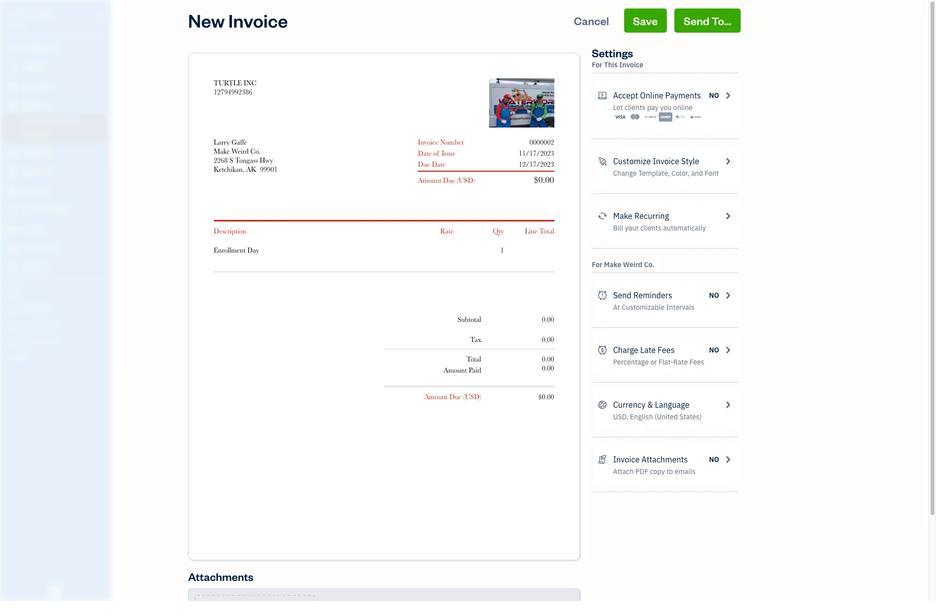 Task type: vqa. For each thing, say whether or not it's contained in the screenshot.
Send Payment Reminders
no



Task type: locate. For each thing, give the bounding box(es) containing it.
2268
[[214, 156, 228, 164]]

1 vertical spatial total
[[467, 355, 482, 363]]

1 chevronright image from the top
[[724, 89, 733, 102]]

( down the total amount paid
[[464, 393, 465, 401]]

change template, color, and font
[[614, 169, 719, 178]]

date
[[418, 149, 432, 157], [432, 160, 446, 168]]

inc
[[39, 9, 53, 19], [244, 79, 257, 87]]

late
[[641, 345, 656, 355]]

1 vertical spatial for
[[592, 260, 603, 269]]

report image
[[7, 263, 19, 273]]

paid
[[469, 366, 482, 374]]

due down due date
[[443, 176, 455, 184]]

no for invoice attachments
[[710, 455, 720, 464]]

1 vertical spatial chevronright image
[[724, 289, 733, 301]]

to...
[[712, 14, 732, 28]]

1 vertical spatial send
[[614, 290, 632, 300]]

$0.00
[[534, 175, 555, 185], [539, 393, 555, 401]]

0 horizontal spatial fees
[[658, 345, 675, 355]]

0 vertical spatial attachments
[[642, 455, 688, 465]]

1 no from the top
[[710, 91, 720, 100]]

chevronright image
[[724, 155, 733, 167], [724, 210, 733, 222], [724, 399, 733, 411], [724, 454, 733, 466]]

send to...
[[684, 14, 732, 28]]

1 horizontal spatial weird
[[623, 260, 643, 269]]

clients down accept
[[625, 103, 646, 112]]

0 vertical spatial turtle
[[8, 9, 37, 19]]

send inside button
[[684, 14, 710, 28]]

1 vertical spatial usd
[[465, 393, 480, 401]]

2 vertical spatial chevronright image
[[724, 344, 733, 356]]

1 horizontal spatial turtle
[[214, 79, 242, 87]]

settings image
[[8, 353, 108, 361]]

for up latereminders "image"
[[592, 260, 603, 269]]

turtle up owner
[[8, 9, 37, 19]]

settings for this invoice
[[592, 46, 644, 69]]

0 vertical spatial make
[[214, 147, 230, 155]]

2 chevronright image from the top
[[724, 210, 733, 222]]

due down the total amount paid
[[450, 393, 462, 401]]

co. up tongass
[[251, 147, 261, 155]]

number
[[440, 138, 464, 146]]

make up bill
[[614, 211, 633, 221]]

2 0.00 from the top
[[542, 336, 555, 344]]

ketchikan,
[[214, 165, 245, 173]]

4 chevronright image from the top
[[724, 454, 733, 466]]

0 vertical spatial send
[[684, 14, 710, 28]]

weird down gaffe
[[232, 147, 249, 155]]

change
[[614, 169, 637, 178]]

send
[[684, 14, 710, 28], [614, 290, 632, 300]]

qty
[[493, 227, 504, 235]]

turtle inside turtle inc owner
[[8, 9, 37, 19]]

clients down the recurring
[[641, 224, 662, 233]]

0 vertical spatial usd
[[459, 176, 474, 184]]

2 vertical spatial due
[[450, 393, 462, 401]]

usd, english (united states)
[[614, 413, 702, 422]]

1 for from the top
[[592, 60, 603, 69]]

your
[[625, 224, 639, 233]]

1 0.00 from the top
[[542, 316, 555, 324]]

project image
[[7, 186, 19, 196]]

0 vertical spatial rate
[[441, 227, 454, 235]]

rate
[[441, 227, 454, 235], [674, 358, 688, 367]]

for make weird co.
[[592, 260, 655, 269]]

Issue date in MM/DD/YYYY format text field
[[489, 149, 563, 157]]

0 vertical spatial )
[[474, 176, 475, 184]]

chevronright image for payments
[[724, 89, 733, 102]]

discover image
[[644, 112, 658, 122]]

turtle
[[8, 9, 37, 19], [214, 79, 242, 87]]

1 horizontal spatial send
[[684, 14, 710, 28]]

4 no from the top
[[710, 455, 720, 464]]

send to... button
[[675, 9, 741, 33]]

(united
[[655, 413, 678, 422]]

amount due ( usd ) down the total amount paid
[[425, 393, 482, 401]]

turtle inside turtle inc 12794992386
[[214, 79, 242, 87]]

to
[[667, 467, 673, 476]]

clients
[[625, 103, 646, 112], [641, 224, 662, 233]]

date left of
[[418, 149, 432, 157]]

percentage
[[614, 358, 649, 367]]

0 vertical spatial chevronright image
[[724, 89, 733, 102]]

0 horizontal spatial inc
[[39, 9, 53, 19]]

inc inside turtle inc 12794992386
[[244, 79, 257, 87]]

amount inside the total amount paid
[[444, 366, 467, 374]]

1 vertical spatial rate
[[674, 358, 688, 367]]

chevronright image for make recurring
[[724, 210, 733, 222]]

reminders
[[634, 290, 673, 300]]

attach pdf copy to emails
[[614, 467, 696, 476]]

amount left paid
[[444, 366, 467, 374]]

invoices image
[[598, 454, 607, 466]]

hwy
[[260, 156, 273, 164]]

no for charge late fees
[[710, 346, 720, 355]]

1 vertical spatial amount
[[444, 366, 467, 374]]

fees right flat-
[[690, 358, 705, 367]]

fees up flat-
[[658, 345, 675, 355]]

1 vertical spatial weird
[[623, 260, 643, 269]]

for left this
[[592, 60, 603, 69]]

date down date of issue
[[432, 160, 446, 168]]

new
[[188, 9, 225, 32]]

freshbooks image
[[47, 585, 63, 597]]

0.00 0.00
[[542, 355, 555, 372]]

amount due ( usd ) down due date
[[418, 176, 475, 184]]

due
[[418, 160, 430, 168], [443, 176, 455, 184], [450, 393, 462, 401]]

(
[[457, 176, 459, 184], [464, 393, 465, 401]]

1 horizontal spatial (
[[464, 393, 465, 401]]

3 chevronright image from the top
[[724, 344, 733, 356]]

3 no from the top
[[710, 346, 720, 355]]

2 vertical spatial make
[[604, 260, 622, 269]]

0 vertical spatial inc
[[39, 9, 53, 19]]

total inside the total amount paid
[[467, 355, 482, 363]]

usd
[[459, 176, 474, 184], [465, 393, 480, 401]]

1 vertical spatial attachments
[[188, 570, 254, 584]]

apps image
[[8, 288, 108, 296]]

1 vertical spatial inc
[[244, 79, 257, 87]]

no for send reminders
[[710, 291, 720, 300]]

at customizable intervals
[[614, 303, 695, 312]]

currency
[[614, 400, 646, 410]]

visa image
[[614, 112, 627, 122]]

0 vertical spatial (
[[457, 176, 459, 184]]

charge late fees
[[614, 345, 675, 355]]

chevronright image for fees
[[724, 344, 733, 356]]

english
[[630, 413, 653, 422]]

fees
[[658, 345, 675, 355], [690, 358, 705, 367]]

Item Quantity text field
[[490, 246, 504, 254]]

0 horizontal spatial (
[[457, 176, 459, 184]]

1 vertical spatial co.
[[644, 260, 655, 269]]

bill
[[614, 224, 624, 233]]

0 horizontal spatial turtle
[[8, 9, 37, 19]]

or
[[651, 358, 657, 367]]

let clients pay you online
[[614, 103, 693, 112]]

turtle up "12794992386"
[[214, 79, 242, 87]]

0 vertical spatial fees
[[658, 345, 675, 355]]

0.00
[[542, 316, 555, 324], [542, 336, 555, 344], [542, 355, 555, 363], [542, 364, 555, 372]]

flat-
[[659, 358, 674, 367]]

cancel
[[574, 14, 609, 28]]

usd down paid
[[465, 393, 480, 401]]

customizable
[[622, 303, 665, 312]]

color,
[[672, 169, 690, 178]]

0 vertical spatial co.
[[251, 147, 261, 155]]

invoice number
[[418, 138, 464, 146]]

for
[[592, 60, 603, 69], [592, 260, 603, 269]]

owner
[[8, 20, 27, 28]]

amount down the total amount paid
[[425, 393, 448, 401]]

$0.00 down 0.00 0.00
[[539, 393, 555, 401]]

2 vertical spatial amount
[[425, 393, 448, 401]]

amount down due date
[[418, 176, 442, 184]]

total up paid
[[467, 355, 482, 363]]

font
[[705, 169, 719, 178]]

customize
[[614, 156, 651, 166]]

0 horizontal spatial )
[[474, 176, 475, 184]]

timer image
[[7, 206, 19, 216]]

payments
[[666, 90, 702, 100]]

inc for settings
[[39, 9, 53, 19]]

0 horizontal spatial send
[[614, 290, 632, 300]]

total
[[540, 227, 555, 235], [467, 355, 482, 363]]

usd down number
[[459, 176, 474, 184]]

online
[[674, 103, 693, 112]]

make inside larry gaffe make weird co. 2268 s tongass hwy ketchikan, ak  99901
[[214, 147, 230, 155]]

co.
[[251, 147, 261, 155], [644, 260, 655, 269]]

2 for from the top
[[592, 260, 603, 269]]

online
[[640, 90, 664, 100]]

main element
[[0, 0, 136, 601]]

make down larry at the left of page
[[214, 147, 230, 155]]

1 vertical spatial turtle
[[214, 79, 242, 87]]

0 vertical spatial weird
[[232, 147, 249, 155]]

$0.00 down 12/17/2023 dropdown button
[[534, 175, 555, 185]]

chevronright image
[[724, 89, 733, 102], [724, 289, 733, 301], [724, 344, 733, 356]]

send left to...
[[684, 14, 710, 28]]

1 horizontal spatial inc
[[244, 79, 257, 87]]

emails
[[675, 467, 696, 476]]

total right line
[[540, 227, 555, 235]]

make up latereminders "image"
[[604, 260, 622, 269]]

invoice
[[229, 9, 288, 32], [620, 60, 644, 69], [418, 138, 439, 146], [653, 156, 680, 166], [614, 455, 640, 465]]

1 vertical spatial $0.00
[[539, 393, 555, 401]]

weird
[[232, 147, 249, 155], [623, 260, 643, 269]]

make recurring
[[614, 211, 670, 221]]

new invoice
[[188, 9, 288, 32]]

charge
[[614, 345, 639, 355]]

12/17/2023
[[519, 160, 555, 168]]

larry
[[214, 138, 230, 146]]

gaffe
[[232, 138, 247, 146]]

12/17/2023 button
[[511, 160, 563, 169]]

chevronright image for currency & language
[[724, 399, 733, 411]]

1 horizontal spatial rate
[[674, 358, 688, 367]]

template,
[[639, 169, 670, 178]]

1 vertical spatial fees
[[690, 358, 705, 367]]

s
[[230, 156, 233, 164]]

1 horizontal spatial )
[[480, 393, 482, 401]]

1 chevronright image from the top
[[724, 155, 733, 167]]

0 vertical spatial for
[[592, 60, 603, 69]]

co. up reminders
[[644, 260, 655, 269]]

send up "at"
[[614, 290, 632, 300]]

weird up send reminders
[[623, 260, 643, 269]]

0 horizontal spatial total
[[467, 355, 482, 363]]

0 horizontal spatial weird
[[232, 147, 249, 155]]

larry gaffe make weird co. 2268 s tongass hwy ketchikan, ak  99901
[[214, 138, 278, 173]]

american express image
[[659, 112, 673, 122]]

( down number
[[457, 176, 459, 184]]

percentage or flat-rate fees
[[614, 358, 705, 367]]

refresh image
[[598, 210, 607, 222]]

bank image
[[690, 112, 703, 122]]

due down date of issue
[[418, 160, 430, 168]]

0 horizontal spatial co.
[[251, 147, 261, 155]]

inc inside turtle inc owner
[[39, 9, 53, 19]]

line
[[525, 227, 538, 235]]

1 vertical spatial amount due ( usd )
[[425, 393, 482, 401]]

0 vertical spatial total
[[540, 227, 555, 235]]

items and services image
[[8, 321, 108, 329]]

make
[[214, 147, 230, 155], [614, 211, 633, 221], [604, 260, 622, 269]]

2 no from the top
[[710, 291, 720, 300]]

3 chevronright image from the top
[[724, 399, 733, 411]]

due date
[[418, 160, 446, 168]]

and
[[692, 169, 703, 178]]



Task type: describe. For each thing, give the bounding box(es) containing it.
1 vertical spatial due
[[443, 176, 455, 184]]

team members image
[[8, 305, 108, 313]]

currency & language
[[614, 400, 690, 410]]

copy
[[650, 467, 665, 476]]

0 horizontal spatial attachments
[[188, 570, 254, 584]]

0 vertical spatial $0.00
[[534, 175, 555, 185]]

dashboard image
[[7, 44, 19, 54]]

12794992386
[[214, 88, 253, 96]]

0 horizontal spatial rate
[[441, 227, 454, 235]]

1 horizontal spatial co.
[[644, 260, 655, 269]]

payment image
[[7, 148, 19, 158]]

chevronright image for customize invoice style
[[724, 155, 733, 167]]

of
[[434, 149, 440, 157]]

no for accept online payments
[[710, 91, 720, 100]]

style
[[682, 156, 700, 166]]

weird inside larry gaffe make weird co. 2268 s tongass hwy ketchikan, ak  99901
[[232, 147, 249, 155]]

pdf
[[636, 467, 649, 476]]

3 0.00 from the top
[[542, 355, 555, 363]]

recurring
[[635, 211, 670, 221]]

accept
[[614, 90, 639, 100]]

latefees image
[[598, 344, 607, 356]]

99901
[[260, 165, 278, 173]]

turtle inc owner
[[8, 9, 53, 28]]

1 horizontal spatial attachments
[[642, 455, 688, 465]]

0 vertical spatial amount due ( usd )
[[418, 176, 475, 184]]

inc for due date
[[244, 79, 257, 87]]

invoice attachments
[[614, 455, 688, 465]]

save
[[633, 14, 658, 28]]

at
[[614, 303, 620, 312]]

issue
[[442, 149, 456, 157]]

0 vertical spatial clients
[[625, 103, 646, 112]]

this
[[604, 60, 618, 69]]

turtle inc 12794992386
[[214, 79, 257, 96]]

for inside the settings for this invoice
[[592, 60, 603, 69]]

intervals
[[667, 303, 695, 312]]

language
[[655, 400, 690, 410]]

send for send to...
[[684, 14, 710, 28]]

invoice image
[[7, 101, 19, 111]]

1 vertical spatial date
[[432, 160, 446, 168]]

let
[[614, 103, 623, 112]]

turtle for settings
[[8, 9, 37, 19]]

client image
[[7, 63, 19, 73]]

you
[[661, 103, 672, 112]]

date of issue
[[418, 149, 456, 157]]

delete image
[[492, 99, 534, 108]]

invoice inside the settings for this invoice
[[620, 60, 644, 69]]

pay
[[648, 103, 659, 112]]

estimate image
[[7, 82, 19, 92]]

Enter an Invoice # text field
[[529, 138, 555, 146]]

1 horizontal spatial fees
[[690, 358, 705, 367]]

send reminders
[[614, 290, 673, 300]]

delete
[[492, 99, 513, 108]]

accept online payments
[[614, 90, 702, 100]]

bill your clients automatically
[[614, 224, 706, 233]]

money image
[[7, 225, 19, 235]]

customize invoice style
[[614, 156, 700, 166]]

4 0.00 from the top
[[542, 364, 555, 372]]

cancel button
[[565, 9, 618, 33]]

subtotal
[[458, 316, 482, 324]]

chevronright image for no
[[724, 454, 733, 466]]

settings
[[592, 46, 634, 60]]

paintbrush image
[[598, 155, 607, 167]]

save button
[[624, 9, 667, 33]]

chart image
[[7, 244, 19, 254]]

total amount paid
[[444, 355, 482, 374]]

tax
[[471, 336, 482, 344]]

tongass
[[235, 156, 258, 164]]

currencyandlanguage image
[[598, 399, 607, 411]]

usd,
[[614, 413, 629, 422]]

expense image
[[7, 167, 19, 177]]

line total
[[525, 227, 555, 235]]

attach
[[614, 467, 634, 476]]

mastercard image
[[629, 112, 642, 122]]

&
[[648, 400, 653, 410]]

1 vertical spatial clients
[[641, 224, 662, 233]]

0 vertical spatial date
[[418, 149, 432, 157]]

turtle for due date
[[214, 79, 242, 87]]

1 horizontal spatial total
[[540, 227, 555, 235]]

1 vertical spatial (
[[464, 393, 465, 401]]

image
[[514, 99, 534, 108]]

onlinesales image
[[598, 89, 607, 102]]

states)
[[680, 413, 702, 422]]

send for send reminders
[[614, 290, 632, 300]]

2 chevronright image from the top
[[724, 289, 733, 301]]

apple pay image
[[674, 112, 688, 122]]

1 vertical spatial )
[[480, 393, 482, 401]]

automatically
[[664, 224, 706, 233]]

0 vertical spatial amount
[[418, 176, 442, 184]]

latereminders image
[[598, 289, 607, 301]]

description
[[214, 227, 247, 235]]

0 vertical spatial due
[[418, 160, 430, 168]]

1 vertical spatial make
[[614, 211, 633, 221]]

Enter an Item Name text field
[[214, 246, 404, 255]]

bank connections image
[[8, 337, 108, 345]]

co. inside larry gaffe make weird co. 2268 s tongass hwy ketchikan, ak  99901
[[251, 147, 261, 155]]



